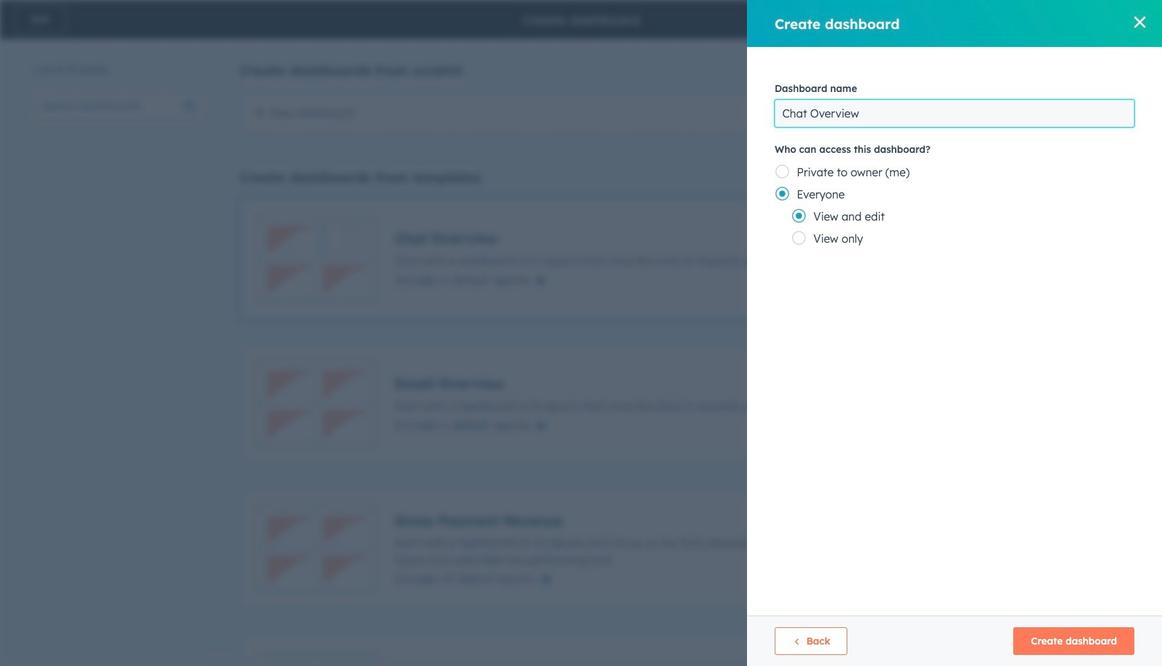Task type: locate. For each thing, give the bounding box(es) containing it.
None checkbox
[[240, 90, 1119, 136], [240, 197, 1119, 321], [240, 343, 1119, 466], [240, 488, 1119, 611], [240, 633, 1119, 667], [240, 90, 1119, 136], [240, 197, 1119, 321], [240, 343, 1119, 466], [240, 488, 1119, 611], [240, 633, 1119, 667]]

None text field
[[775, 100, 1135, 127]]



Task type: describe. For each thing, give the bounding box(es) containing it.
Search search field
[[33, 92, 206, 120]]

close image
[[1135, 17, 1146, 28]]

page section element
[[0, 0, 1163, 39]]



Task type: vqa. For each thing, say whether or not it's contained in the screenshot.
Help icon
no



